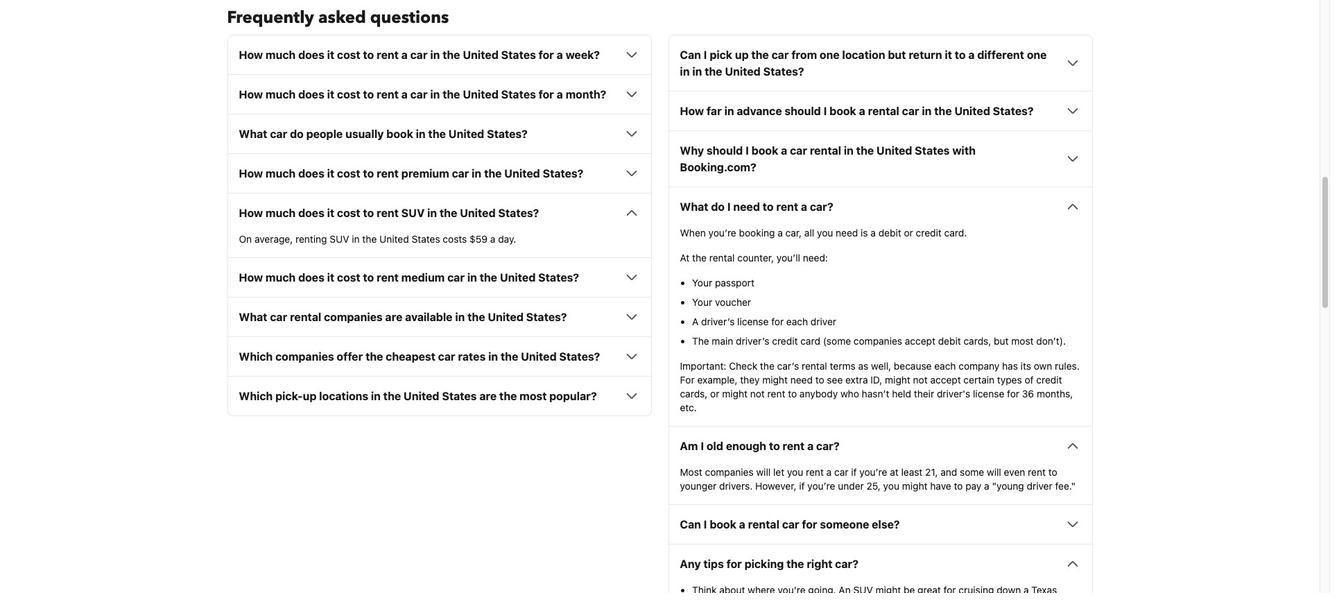 Task type: locate. For each thing, give the bounding box(es) containing it.
0 horizontal spatial suv
[[330, 233, 349, 245]]

months,
[[1037, 388, 1074, 400]]

location
[[843, 49, 886, 61]]

1 vertical spatial credit
[[772, 335, 798, 347]]

0 horizontal spatial need
[[734, 201, 760, 213]]

you're right when
[[709, 227, 737, 239]]

are left available
[[385, 311, 403, 324]]

car?
[[810, 201, 834, 213], [817, 440, 840, 453], [836, 558, 859, 571]]

1 horizontal spatial most
[[1012, 335, 1034, 347]]

much for how much does it cost to rent a car in the united states for a week?
[[266, 49, 296, 61]]

5 does from the top
[[298, 272, 325, 284]]

to right return
[[955, 49, 966, 61]]

it down on average, renting suv in the united states costs $59 a day.
[[327, 272, 335, 284]]

cost up usually
[[337, 88, 361, 101]]

a down advance
[[781, 145, 788, 157]]

1 horizontal spatial one
[[1028, 49, 1047, 61]]

2 vertical spatial need
[[791, 374, 813, 386]]

accept up driver's
[[931, 374, 962, 386]]

for inside important: check the car's rental terms as well, because each company has its own rules. for example, they might need to see extra id, might not accept certain types of credit cards, or might not rent to anybody who hasn't held their driver's license for 36 months, etc.
[[1008, 388, 1020, 400]]

1 much from the top
[[266, 49, 296, 61]]

2 cost from the top
[[337, 88, 361, 101]]

let
[[774, 466, 785, 478]]

might down "they"
[[723, 388, 748, 400]]

it down frequently asked questions
[[327, 49, 335, 61]]

how for how much does it cost to rent suv in the united states?
[[239, 207, 263, 219]]

pick-
[[276, 390, 303, 403]]

1 vertical spatial or
[[711, 388, 720, 400]]

to down "asked"
[[363, 49, 374, 61]]

2 vertical spatial you
[[884, 480, 900, 492]]

4 much from the top
[[266, 207, 296, 219]]

1 horizontal spatial credit
[[916, 227, 942, 239]]

id,
[[871, 374, 883, 386]]

does for how much does it cost to rent a car in the united states for a week?
[[298, 49, 325, 61]]

0 vertical spatial you're
[[709, 227, 737, 239]]

0 horizontal spatial cards,
[[680, 388, 708, 400]]

the down how far in advance should i book a rental car in the united states? in the top right of the page
[[857, 145, 874, 157]]

far
[[707, 105, 722, 117]]

how inside how much does it cost to rent suv in the united states? dropdown button
[[239, 207, 263, 219]]

counter,
[[738, 252, 774, 264]]

4 cost from the top
[[337, 207, 361, 219]]

i left old
[[701, 440, 704, 453]]

anybody
[[800, 388, 838, 400]]

0 horizontal spatial will
[[757, 466, 771, 478]]

accept inside important: check the car's rental terms as well, because each company has its own rules. for example, they might need to see extra id, might not accept certain types of credit cards, or might not rent to anybody who hasn't held their driver's license for 36 months, etc.
[[931, 374, 962, 386]]

1 your from the top
[[693, 277, 713, 289]]

a inside 'can i pick up the car from one location but return it to a different one in in the united states?'
[[969, 49, 975, 61]]

your voucher
[[693, 296, 752, 308]]

1 horizontal spatial should
[[785, 105, 821, 117]]

0 horizontal spatial up
[[303, 390, 317, 403]]

0 horizontal spatial most
[[520, 390, 547, 403]]

much for how much does it cost to rent a car in the united states for a month?
[[266, 88, 296, 101]]

how much does it cost to rent medium car in the united states?
[[239, 272, 579, 284]]

1 horizontal spatial license
[[974, 388, 1005, 400]]

0 vertical spatial can
[[680, 49, 701, 61]]

1 horizontal spatial will
[[987, 466, 1002, 478]]

have
[[931, 480, 952, 492]]

why should i book a car rental in the united states with booking.com? button
[[680, 142, 1081, 176]]

it for how much does it cost to rent medium car in the united states?
[[327, 272, 335, 284]]

how inside the "how far in advance should i book a rental car in the united states?" 'dropdown button'
[[680, 105, 704, 117]]

it up on average, renting suv in the united states costs $59 a day.
[[327, 207, 335, 219]]

1 vertical spatial up
[[303, 390, 317, 403]]

does down people
[[298, 167, 325, 180]]

1 vertical spatial but
[[994, 335, 1009, 347]]

will left let
[[757, 466, 771, 478]]

rental inside why should i book a car rental in the united states with booking.com?
[[810, 145, 842, 157]]

states? inside how much does it cost to rent medium car in the united states? dropdown button
[[539, 272, 579, 284]]

your for your passport
[[693, 277, 713, 289]]

1 horizontal spatial cards,
[[964, 335, 992, 347]]

cost inside 'how much does it cost to rent a car in the united states for a week?' dropdown button
[[337, 49, 361, 61]]

1 horizontal spatial need
[[791, 374, 813, 386]]

4 does from the top
[[298, 207, 325, 219]]

frequently
[[227, 6, 314, 29]]

need left is
[[836, 227, 859, 239]]

the inside why should i book a car rental in the united states with booking.com?
[[857, 145, 874, 157]]

for left week?
[[539, 49, 554, 61]]

0 vertical spatial debit
[[879, 227, 902, 239]]

cost inside the how much does it cost to rent premium car in the united states? dropdown button
[[337, 167, 361, 180]]

1 horizontal spatial but
[[994, 335, 1009, 347]]

example,
[[698, 374, 738, 386]]

rent up on average, renting suv in the united states costs $59 a day.
[[377, 207, 399, 219]]

5 much from the top
[[266, 272, 296, 284]]

should right advance
[[785, 105, 821, 117]]

1 vertical spatial accept
[[931, 374, 962, 386]]

much for how much does it cost to rent suv in the united states?
[[266, 207, 296, 219]]

0 vertical spatial car?
[[810, 201, 834, 213]]

a left different
[[969, 49, 975, 61]]

states?
[[764, 65, 805, 78], [993, 105, 1034, 117], [487, 128, 528, 140], [543, 167, 584, 180], [499, 207, 539, 219], [539, 272, 579, 284], [526, 311, 567, 324], [560, 351, 600, 363]]

to up usually
[[363, 88, 374, 101]]

driver's down your voucher
[[702, 316, 735, 328]]

does up people
[[298, 88, 325, 101]]

2 which from the top
[[239, 390, 273, 403]]

most left "popular?"
[[520, 390, 547, 403]]

2 vertical spatial what
[[239, 311, 268, 324]]

to
[[363, 49, 374, 61], [955, 49, 966, 61], [363, 88, 374, 101], [363, 167, 374, 180], [763, 201, 774, 213], [363, 207, 374, 219], [363, 272, 374, 284], [816, 374, 825, 386], [788, 388, 797, 400], [769, 440, 780, 453], [1049, 466, 1058, 478], [954, 480, 963, 492]]

1 cost from the top
[[337, 49, 361, 61]]

least
[[902, 466, 923, 478]]

which for which pick-up locations in the united states are the most popular?
[[239, 390, 273, 403]]

how inside the how much does it cost to rent premium car in the united states? dropdown button
[[239, 167, 263, 180]]

1 vertical spatial which
[[239, 390, 273, 403]]

their
[[914, 388, 935, 400]]

however,
[[756, 480, 797, 492]]

suv down "how much does it cost to rent premium car in the united states?"
[[402, 207, 425, 219]]

1 horizontal spatial driver's
[[736, 335, 770, 347]]

with
[[953, 145, 976, 157]]

are down rates
[[480, 390, 497, 403]]

cost down on average, renting suv in the united states costs $59 a day.
[[337, 272, 361, 284]]

states left costs
[[412, 233, 440, 245]]

2 much from the top
[[266, 88, 296, 101]]

car
[[411, 49, 428, 61], [772, 49, 789, 61], [411, 88, 428, 101], [903, 105, 920, 117], [270, 128, 287, 140], [790, 145, 808, 157], [452, 167, 469, 180], [448, 272, 465, 284], [270, 311, 287, 324], [438, 351, 456, 363], [835, 466, 849, 478], [783, 519, 800, 531]]

main
[[712, 335, 734, 347]]

see
[[827, 374, 843, 386]]

driver
[[811, 316, 837, 328], [1027, 480, 1053, 492]]

not
[[914, 374, 928, 386], [751, 388, 765, 400]]

car inside most companies will let you rent a car if you're at least 21, and some will even rent to younger drivers. however, if you're under 25, you might have to pay a "young driver fee."
[[835, 466, 849, 478]]

different
[[978, 49, 1025, 61]]

1 vertical spatial cards,
[[680, 388, 708, 400]]

states? inside the "how far in advance should i book a rental car in the united states?" 'dropdown button'
[[993, 105, 1034, 117]]

0 vertical spatial do
[[290, 128, 304, 140]]

some
[[960, 466, 985, 478]]

suv right renting
[[330, 233, 349, 245]]

does for how much does it cost to rent medium car in the united states?
[[298, 272, 325, 284]]

up right pick at the top right of the page
[[735, 49, 749, 61]]

1 horizontal spatial you
[[817, 227, 834, 239]]

3 cost from the top
[[337, 167, 361, 180]]

0 vertical spatial which
[[239, 351, 273, 363]]

0 horizontal spatial if
[[800, 480, 805, 492]]

a down the questions
[[402, 49, 408, 61]]

what for what car do people usually book in the united states?
[[239, 128, 268, 140]]

book up why should i book a car rental in the united states with booking.com?
[[830, 105, 857, 117]]

companies up drivers.
[[705, 466, 754, 478]]

has
[[1003, 360, 1019, 372]]

i inside "dropdown button"
[[701, 440, 704, 453]]

3 does from the top
[[298, 167, 325, 180]]

states? inside what car do people usually book in the united states? dropdown button
[[487, 128, 528, 140]]

i up booking.com?
[[746, 145, 749, 157]]

1 one from the left
[[820, 49, 840, 61]]

cost for how much does it cost to rent suv in the united states?
[[337, 207, 361, 219]]

2 horizontal spatial need
[[836, 227, 859, 239]]

or down 'what do i need to rent a car?' dropdown button
[[905, 227, 914, 239]]

rental inside important: check the car's rental terms as well, because each company has its own rules. for example, they might need to see extra id, might not accept certain types of credit cards, or might not rent to anybody who hasn't held their driver's license for 36 months, etc.
[[802, 360, 828, 372]]

you down at
[[884, 480, 900, 492]]

1 vertical spatial you're
[[860, 466, 888, 478]]

a inside "dropdown button"
[[808, 440, 814, 453]]

how much does it cost to rent premium car in the united states?
[[239, 167, 584, 180]]

can left pick at the top right of the page
[[680, 49, 701, 61]]

can for can i book a rental car for someone else?
[[680, 519, 701, 531]]

they
[[741, 374, 760, 386]]

2 vertical spatial you're
[[808, 480, 836, 492]]

most inside dropdown button
[[520, 390, 547, 403]]

cost inside how much does it cost to rent a car in the united states for a month? dropdown button
[[337, 88, 361, 101]]

1 vertical spatial should
[[707, 145, 743, 157]]

1 horizontal spatial are
[[480, 390, 497, 403]]

which
[[239, 351, 273, 363], [239, 390, 273, 403]]

1 vertical spatial each
[[935, 360, 957, 372]]

rent up let
[[783, 440, 805, 453]]

the down how much does it cost to rent suv in the united states?
[[363, 233, 377, 245]]

cost for how much does it cost to rent medium car in the united states?
[[337, 272, 361, 284]]

0 vertical spatial driver
[[811, 316, 837, 328]]

0 horizontal spatial should
[[707, 145, 743, 157]]

1 horizontal spatial driver
[[1027, 480, 1053, 492]]

the left car's
[[760, 360, 775, 372]]

i inside 'can i pick up the car from one location but return it to a different one in in the united states?'
[[704, 49, 707, 61]]

0 vertical spatial what
[[239, 128, 268, 140]]

month?
[[566, 88, 607, 101]]

cost inside how much does it cost to rent medium car in the united states? dropdown button
[[337, 272, 361, 284]]

1 horizontal spatial up
[[735, 49, 749, 61]]

0 horizontal spatial or
[[711, 388, 720, 400]]

0 horizontal spatial but
[[888, 49, 907, 61]]

a down anybody
[[808, 440, 814, 453]]

1 vertical spatial you
[[788, 466, 804, 478]]

can
[[680, 49, 701, 61], [680, 519, 701, 531]]

how
[[239, 49, 263, 61], [239, 88, 263, 101], [680, 105, 704, 117], [239, 167, 263, 180], [239, 207, 263, 219], [239, 272, 263, 284]]

0 horizontal spatial you're
[[709, 227, 737, 239]]

might up held
[[886, 374, 911, 386]]

0 vertical spatial cards,
[[964, 335, 992, 347]]

it down people
[[327, 167, 335, 180]]

can i book a rental car for someone else? button
[[680, 516, 1081, 533]]

states left 'with'
[[915, 145, 950, 157]]

0 horizontal spatial driver
[[811, 316, 837, 328]]

car? up under
[[817, 440, 840, 453]]

one right from
[[820, 49, 840, 61]]

driver's down a driver's license for each driver
[[736, 335, 770, 347]]

its
[[1021, 360, 1032, 372]]

2 does from the top
[[298, 88, 325, 101]]

rent inside "dropdown button"
[[783, 440, 805, 453]]

your
[[693, 277, 713, 289], [693, 296, 713, 308]]

0 horizontal spatial driver's
[[702, 316, 735, 328]]

you're left under
[[808, 480, 836, 492]]

questions
[[370, 6, 449, 29]]

1 which from the top
[[239, 351, 273, 363]]

0 vertical spatial most
[[1012, 335, 1034, 347]]

what car rental companies are available in the united states?
[[239, 311, 567, 324]]

need up booking
[[734, 201, 760, 213]]

own
[[1034, 360, 1053, 372]]

does down frequently asked questions
[[298, 49, 325, 61]]

how inside how much does it cost to rent a car in the united states for a month? dropdown button
[[239, 88, 263, 101]]

the down return
[[935, 105, 952, 117]]

2 can from the top
[[680, 519, 701, 531]]

companies
[[324, 311, 383, 324], [854, 335, 903, 347], [276, 351, 334, 363], [705, 466, 754, 478]]

might down least
[[903, 480, 928, 492]]

cost for how much does it cost to rent a car in the united states for a month?
[[337, 88, 361, 101]]

states
[[501, 49, 536, 61], [501, 88, 536, 101], [915, 145, 950, 157], [412, 233, 440, 245], [442, 390, 477, 403]]

it for how much does it cost to rent a car in the united states for a month?
[[327, 88, 335, 101]]

cards, up company
[[964, 335, 992, 347]]

each up card in the right bottom of the page
[[787, 316, 808, 328]]

the left right
[[787, 558, 805, 571]]

it up people
[[327, 88, 335, 101]]

0 vertical spatial suv
[[402, 207, 425, 219]]

but
[[888, 49, 907, 61], [994, 335, 1009, 347]]

most
[[1012, 335, 1034, 347], [520, 390, 547, 403]]

0 vertical spatial but
[[888, 49, 907, 61]]

the
[[443, 49, 460, 61], [752, 49, 769, 61], [705, 65, 723, 78], [443, 88, 460, 101], [935, 105, 952, 117], [428, 128, 446, 140], [857, 145, 874, 157], [484, 167, 502, 180], [440, 207, 458, 219], [363, 233, 377, 245], [693, 252, 707, 264], [480, 272, 498, 284], [468, 311, 485, 324], [366, 351, 383, 363], [501, 351, 519, 363], [760, 360, 775, 372], [384, 390, 401, 403], [500, 390, 517, 403], [787, 558, 805, 571]]

which companies offer the cheapest car rates  in the united states? button
[[239, 349, 640, 365]]

1 vertical spatial if
[[800, 480, 805, 492]]

most companies will let you rent a car if you're at least 21, and some will even rent to younger drivers. however, if you're under 25, you might have to pay a "young driver fee."
[[680, 466, 1076, 492]]

in inside why should i book a car rental in the united states with booking.com?
[[844, 145, 854, 157]]

5 cost from the top
[[337, 272, 361, 284]]

1 vertical spatial what
[[680, 201, 709, 213]]

1 vertical spatial debit
[[939, 335, 962, 347]]

0 vertical spatial are
[[385, 311, 403, 324]]

do left people
[[290, 128, 304, 140]]

united inside 'dropdown button'
[[955, 105, 991, 117]]

how inside how much does it cost to rent medium car in the united states? dropdown button
[[239, 272, 263, 284]]

it for how much does it cost to rent a car in the united states for a week?
[[327, 49, 335, 61]]

might
[[763, 374, 788, 386], [886, 374, 911, 386], [723, 388, 748, 400], [903, 480, 928, 492]]

how inside 'how much does it cost to rent a car in the united states for a week?' dropdown button
[[239, 49, 263, 61]]

1 does from the top
[[298, 49, 325, 61]]

why
[[680, 145, 704, 157]]

to down usually
[[363, 167, 374, 180]]

any tips for picking the right car?
[[680, 558, 859, 571]]

credit inside important: check the car's rental terms as well, because each company has its own rules. for example, they might need to see extra id, might not accept certain types of credit cards, or might not rent to anybody who hasn't held their driver's license for 36 months, etc.
[[1037, 374, 1063, 386]]

day.
[[498, 233, 517, 245]]

should up booking.com?
[[707, 145, 743, 157]]

available
[[405, 311, 453, 324]]

can down younger
[[680, 519, 701, 531]]

even
[[1004, 466, 1026, 478]]

2 will from the left
[[987, 466, 1002, 478]]

1 vertical spatial license
[[974, 388, 1005, 400]]

2 vertical spatial credit
[[1037, 374, 1063, 386]]

rental
[[868, 105, 900, 117], [810, 145, 842, 157], [710, 252, 735, 264], [290, 311, 322, 324], [802, 360, 828, 372], [748, 519, 780, 531]]

0 vertical spatial up
[[735, 49, 749, 61]]

can for can i pick up the car from one location but return it to a different one in in the united states?
[[680, 49, 701, 61]]

debit up company
[[939, 335, 962, 347]]

your up a
[[693, 296, 713, 308]]

debit right is
[[879, 227, 902, 239]]

rent right even at the right bottom of the page
[[1028, 466, 1046, 478]]

2 your from the top
[[693, 296, 713, 308]]

companies up well,
[[854, 335, 903, 347]]

1 can from the top
[[680, 49, 701, 61]]

0 vertical spatial your
[[693, 277, 713, 289]]

1 horizontal spatial not
[[914, 374, 928, 386]]

0 vertical spatial not
[[914, 374, 928, 386]]

extra
[[846, 374, 868, 386]]

car? inside "dropdown button"
[[817, 440, 840, 453]]

don't).
[[1037, 335, 1067, 347]]

2 horizontal spatial you
[[884, 480, 900, 492]]

rates
[[458, 351, 486, 363]]

accept up because
[[905, 335, 936, 347]]

locations
[[319, 390, 369, 403]]

0 vertical spatial should
[[785, 105, 821, 117]]

right
[[807, 558, 833, 571]]

on
[[239, 233, 252, 245]]

cost for how much does it cost to rent a car in the united states for a week?
[[337, 49, 361, 61]]

0 vertical spatial or
[[905, 227, 914, 239]]

driver up card in the right bottom of the page
[[811, 316, 837, 328]]

card.
[[945, 227, 968, 239]]

most up its
[[1012, 335, 1034, 347]]

i up why should i book a car rental in the united states with booking.com?
[[824, 105, 827, 117]]

1 horizontal spatial each
[[935, 360, 957, 372]]

car? right right
[[836, 558, 859, 571]]

cost inside how much does it cost to rent suv in the united states? dropdown button
[[337, 207, 361, 219]]

0 horizontal spatial not
[[751, 388, 765, 400]]

under
[[838, 480, 864, 492]]

a
[[402, 49, 408, 61], [557, 49, 563, 61], [969, 49, 975, 61], [402, 88, 408, 101], [557, 88, 563, 101], [859, 105, 866, 117], [781, 145, 788, 157], [801, 201, 808, 213], [778, 227, 783, 239], [871, 227, 876, 239], [490, 233, 496, 245], [808, 440, 814, 453], [827, 466, 832, 478], [985, 480, 990, 492], [740, 519, 746, 531]]

1 vertical spatial suv
[[330, 233, 349, 245]]

0 horizontal spatial license
[[738, 316, 769, 328]]

if up under
[[852, 466, 857, 478]]

to up booking
[[763, 201, 774, 213]]

old
[[707, 440, 724, 453]]

frequently asked questions
[[227, 6, 449, 29]]

0 horizontal spatial each
[[787, 316, 808, 328]]

car inside 'dropdown button'
[[903, 105, 920, 117]]

1 vertical spatial car?
[[817, 440, 840, 453]]

driver's
[[702, 316, 735, 328], [736, 335, 770, 347]]

1 horizontal spatial do
[[711, 201, 725, 213]]

a right is
[[871, 227, 876, 239]]

3 much from the top
[[266, 167, 296, 180]]

1 vertical spatial can
[[680, 519, 701, 531]]

0 vertical spatial you
[[817, 227, 834, 239]]

rent inside important: check the car's rental terms as well, because each company has its own rules. for example, they might need to see extra id, might not accept certain types of credit cards, or might not rent to anybody who hasn't held their driver's license for 36 months, etc.
[[768, 388, 786, 400]]

0 horizontal spatial debit
[[879, 227, 902, 239]]

to up let
[[769, 440, 780, 453]]

does up renting
[[298, 207, 325, 219]]

1 vertical spatial driver
[[1027, 480, 1053, 492]]

credit left the card.
[[916, 227, 942, 239]]

rent left medium
[[377, 272, 399, 284]]

0 vertical spatial accept
[[905, 335, 936, 347]]

2 horizontal spatial credit
[[1037, 374, 1063, 386]]

36
[[1023, 388, 1035, 400]]

for down types
[[1008, 388, 1020, 400]]

2 horizontal spatial you're
[[860, 466, 888, 478]]

return
[[909, 49, 943, 61]]

or down example,
[[711, 388, 720, 400]]

0 vertical spatial license
[[738, 316, 769, 328]]

can inside 'can i pick up the car from one location but return it to a different one in in the united states?'
[[680, 49, 701, 61]]



Task type: vqa. For each thing, say whether or not it's contained in the screenshot.
$448
no



Task type: describe. For each thing, give the bounding box(es) containing it.
for up car's
[[772, 316, 784, 328]]

younger
[[680, 480, 717, 492]]

why should i book a car rental in the united states with booking.com?
[[680, 145, 976, 174]]

certain
[[964, 374, 995, 386]]

the right "at"
[[693, 252, 707, 264]]

of
[[1025, 374, 1034, 386]]

at
[[890, 466, 899, 478]]

book down drivers.
[[710, 519, 737, 531]]

1 vertical spatial driver's
[[736, 335, 770, 347]]

and
[[941, 466, 958, 478]]

states? inside how much does it cost to rent suv in the united states? dropdown button
[[499, 207, 539, 219]]

driver inside most companies will let you rent a car if you're at least 21, and some will even rent to younger drivers. however, if you're under 25, you might have to pay a "young driver fee."
[[1027, 480, 1053, 492]]

or inside important: check the car's rental terms as well, because each company has its own rules. for example, they might need to see extra id, might not accept certain types of credit cards, or might not rent to anybody who hasn't held their driver's license for 36 months, etc.
[[711, 388, 720, 400]]

0 vertical spatial driver's
[[702, 316, 735, 328]]

you'll
[[777, 252, 801, 264]]

how far in advance should i book a rental car in the united states? button
[[680, 103, 1081, 120]]

united inside why should i book a car rental in the united states with booking.com?
[[877, 145, 913, 157]]

to up fee."
[[1049, 466, 1058, 478]]

the up costs
[[440, 207, 458, 219]]

1 horizontal spatial or
[[905, 227, 914, 239]]

1 vertical spatial not
[[751, 388, 765, 400]]

book inside why should i book a car rental in the united states with booking.com?
[[752, 145, 779, 157]]

people
[[306, 128, 343, 140]]

driver's
[[937, 388, 971, 400]]

car's
[[778, 360, 800, 372]]

can i pick up the car from one location but return it to a different one in in the united states? button
[[680, 47, 1081, 80]]

the main driver's credit card (some companies accept debit cards, but most don't).
[[693, 335, 1067, 347]]

any
[[680, 558, 701, 571]]

someone
[[821, 519, 870, 531]]

a left month?
[[557, 88, 563, 101]]

0 horizontal spatial are
[[385, 311, 403, 324]]

what do i need to rent a car?
[[680, 201, 834, 213]]

rent right let
[[806, 466, 824, 478]]

how much does it cost to rent a car in the united states for a month?
[[239, 88, 607, 101]]

states? inside what car rental companies are available in the united states? dropdown button
[[526, 311, 567, 324]]

it for how much does it cost to rent suv in the united states?
[[327, 207, 335, 219]]

united inside 'can i pick up the car from one location but return it to a different one in in the united states?'
[[725, 65, 761, 78]]

at the rental counter, you'll need:
[[680, 252, 828, 264]]

a down how much does it cost to rent a car in the united states for a week?
[[402, 88, 408, 101]]

should inside why should i book a car rental in the united states with booking.com?
[[707, 145, 743, 157]]

the down the '$59'
[[480, 272, 498, 284]]

to down on average, renting suv in the united states costs $59 a day.
[[363, 272, 374, 284]]

drivers.
[[720, 480, 753, 492]]

booking.com?
[[680, 161, 757, 174]]

can i book a rental car for someone else?
[[680, 519, 900, 531]]

to up anybody
[[816, 374, 825, 386]]

what car rental companies are available in the united states? button
[[239, 309, 640, 326]]

when
[[680, 227, 706, 239]]

up inside 'can i pick up the car from one location but return it to a different one in in the united states?'
[[735, 49, 749, 61]]

the up how much does it cost to rent a car in the united states for a month? dropdown button
[[443, 49, 460, 61]]

for right tips
[[727, 558, 742, 571]]

much for how much does it cost to rent medium car in the united states?
[[266, 272, 296, 284]]

premium
[[402, 167, 449, 180]]

rent up what car do people usually book in the united states?
[[377, 88, 399, 101]]

how for how much does it cost to rent medium car in the united states?
[[239, 272, 263, 284]]

i inside why should i book a car rental in the united states with booking.com?
[[746, 145, 749, 157]]

card
[[801, 335, 821, 347]]

0 horizontal spatial credit
[[772, 335, 798, 347]]

how much does it cost to rent a car in the united states for a week?
[[239, 49, 600, 61]]

the left "popular?"
[[500, 390, 517, 403]]

which for which companies offer the cheapest car rates  in the united states?
[[239, 351, 273, 363]]

0 horizontal spatial you
[[788, 466, 804, 478]]

does for how much does it cost to rent a car in the united states for a month?
[[298, 88, 325, 101]]

companies up pick-
[[276, 351, 334, 363]]

voucher
[[715, 296, 752, 308]]

the down cheapest
[[384, 390, 401, 403]]

the down how much does it cost to rent a car in the united states for a month? dropdown button
[[428, 128, 446, 140]]

companies inside most companies will let you rent a car if you're at least 21, and some will even rent to younger drivers. however, if you're under 25, you might have to pay a "young driver fee."
[[705, 466, 754, 478]]

the right offer
[[366, 351, 383, 363]]

does for how much does it cost to rent premium car in the united states?
[[298, 167, 325, 180]]

what car do people usually book in the united states?
[[239, 128, 528, 140]]

the inside important: check the car's rental terms as well, because each company has its own rules. for example, they might need to see extra id, might not accept certain types of credit cards, or might not rent to anybody who hasn't held their driver's license for 36 months, etc.
[[760, 360, 775, 372]]

asked
[[318, 6, 366, 29]]

the inside 'dropdown button'
[[935, 105, 952, 117]]

2 one from the left
[[1028, 49, 1047, 61]]

it for how much does it cost to rent premium car in the united states?
[[327, 167, 335, 180]]

book right usually
[[387, 128, 413, 140]]

hasn't
[[862, 388, 890, 400]]

advance
[[737, 105, 782, 117]]

companies up offer
[[324, 311, 383, 324]]

i inside 'dropdown button'
[[824, 105, 827, 117]]

states? inside the how much does it cost to rent premium car in the united states? dropdown button
[[543, 167, 584, 180]]

what for what do i need to rent a car?
[[680, 201, 709, 213]]

much for how much does it cost to rent premium car in the united states?
[[266, 167, 296, 180]]

car? for what do i need to rent a car?
[[810, 201, 834, 213]]

costs
[[443, 233, 467, 245]]

should inside 'dropdown button'
[[785, 105, 821, 117]]

important:
[[680, 360, 727, 372]]

for left month?
[[539, 88, 554, 101]]

your passport
[[693, 277, 755, 289]]

held
[[893, 388, 912, 400]]

states? inside 'can i pick up the car from one location but return it to a different one in in the united states?'
[[764, 65, 805, 78]]

1 vertical spatial do
[[711, 201, 725, 213]]

1 vertical spatial are
[[480, 390, 497, 403]]

how for how much does it cost to rent a car in the united states for a week?
[[239, 49, 263, 61]]

what for what car rental companies are available in the united states?
[[239, 311, 268, 324]]

pick
[[710, 49, 733, 61]]

need inside important: check the car's rental terms as well, because each company has its own rules. for example, they might need to see extra id, might not accept certain types of credit cards, or might not rent to anybody who hasn't held their driver's license for 36 months, etc.
[[791, 374, 813, 386]]

tips
[[704, 558, 724, 571]]

how for how much does it cost to rent premium car in the united states?
[[239, 167, 263, 180]]

how much does it cost to rent a car in the united states for a month? button
[[239, 86, 640, 103]]

to left pay
[[954, 480, 963, 492]]

offer
[[337, 351, 363, 363]]

how much does it cost to rent suv in the united states?
[[239, 207, 539, 219]]

license inside important: check the car's rental terms as well, because each company has its own rules. for example, they might need to see extra id, might not accept certain types of credit cards, or might not rent to anybody who hasn't held their driver's license for 36 months, etc.
[[974, 388, 1005, 400]]

fee."
[[1056, 480, 1076, 492]]

any tips for picking the right car? button
[[680, 556, 1081, 573]]

car? for am i old enough to rent a car?
[[817, 440, 840, 453]]

as
[[859, 360, 869, 372]]

i down booking.com?
[[728, 201, 731, 213]]

rent left premium
[[377, 167, 399, 180]]

states inside why should i book a car rental in the united states with booking.com?
[[915, 145, 950, 157]]

important: check the car's rental terms as well, because each company has its own rules. for example, they might need to see extra id, might not accept certain types of credit cards, or might not rent to anybody who hasn't held their driver's license for 36 months, etc.
[[680, 360, 1080, 414]]

am i old enough to rent a car? button
[[680, 438, 1081, 455]]

each inside important: check the car's rental terms as well, because each company has its own rules. for example, they might need to see extra id, might not accept certain types of credit cards, or might not rent to anybody who hasn't held their driver's license for 36 months, etc.
[[935, 360, 957, 372]]

most
[[680, 466, 703, 478]]

rent up car,
[[777, 201, 799, 213]]

which companies offer the cheapest car rates  in the united states?
[[239, 351, 600, 363]]

booking
[[739, 227, 775, 239]]

to left anybody
[[788, 388, 797, 400]]

etc.
[[680, 402, 697, 414]]

which pick-up locations in the united states are the most popular? button
[[239, 388, 640, 405]]

0 vertical spatial each
[[787, 316, 808, 328]]

need inside dropdown button
[[734, 201, 760, 213]]

all
[[805, 227, 815, 239]]

cards, inside important: check the car's rental terms as well, because each company has its own rules. for example, they might need to see extra id, might not accept certain types of credit cards, or might not rent to anybody who hasn't held their driver's license for 36 months, etc.
[[680, 388, 708, 400]]

a left car,
[[778, 227, 783, 239]]

rent down the questions
[[377, 49, 399, 61]]

a inside why should i book a car rental in the united states with booking.com?
[[781, 145, 788, 157]]

can i pick up the car from one location but return it to a different one in in the united states?
[[680, 49, 1047, 78]]

might inside most companies will let you rent a car if you're at least 21, and some will even rent to younger drivers. however, if you're under 25, you might have to pay a "young driver fee."
[[903, 480, 928, 492]]

popular?
[[550, 390, 597, 403]]

i down younger
[[704, 519, 707, 531]]

1 horizontal spatial you're
[[808, 480, 836, 492]]

the up rates
[[468, 311, 485, 324]]

medium
[[402, 272, 445, 284]]

1 horizontal spatial if
[[852, 466, 857, 478]]

1 horizontal spatial debit
[[939, 335, 962, 347]]

week?
[[566, 49, 600, 61]]

how much does it cost to rent medium car in the united states? button
[[239, 269, 640, 286]]

a down drivers.
[[740, 519, 746, 531]]

how far in advance should i book a rental car in the united states?
[[680, 105, 1034, 117]]

a right the '$59'
[[490, 233, 496, 245]]

is
[[861, 227, 868, 239]]

the right rates
[[501, 351, 519, 363]]

terms
[[830, 360, 856, 372]]

0 vertical spatial credit
[[916, 227, 942, 239]]

might down car's
[[763, 374, 788, 386]]

does for how much does it cost to rent suv in the united states?
[[298, 207, 325, 219]]

the right pick at the top right of the page
[[752, 49, 769, 61]]

to inside 'can i pick up the car from one location but return it to a different one in in the united states?'
[[955, 49, 966, 61]]

to up on average, renting suv in the united states costs $59 a day.
[[363, 207, 374, 219]]

well,
[[872, 360, 892, 372]]

rental inside 'dropdown button'
[[868, 105, 900, 117]]

pay
[[966, 480, 982, 492]]

it inside 'can i pick up the car from one location but return it to a different one in in the united states?'
[[945, 49, 953, 61]]

states? inside which companies offer the cheapest car rates  in the united states? dropdown button
[[560, 351, 600, 363]]

at
[[680, 252, 690, 264]]

suv inside dropdown button
[[402, 207, 425, 219]]

25,
[[867, 480, 881, 492]]

a driver's license for each driver
[[693, 316, 837, 328]]

how for how much does it cost to rent a car in the united states for a month?
[[239, 88, 263, 101]]

a right pay
[[985, 480, 990, 492]]

for left someone
[[802, 519, 818, 531]]

(some
[[823, 335, 851, 347]]

but inside 'can i pick up the car from one location but return it to a different one in in the united states?'
[[888, 49, 907, 61]]

2 vertical spatial car?
[[836, 558, 859, 571]]

book inside 'dropdown button'
[[830, 105, 857, 117]]

car inside why should i book a car rental in the united states with booking.com?
[[790, 145, 808, 157]]

rules.
[[1056, 360, 1080, 372]]

for
[[680, 374, 695, 386]]

car inside 'can i pick up the car from one location but return it to a different one in in the united states?'
[[772, 49, 789, 61]]

1 vertical spatial need
[[836, 227, 859, 239]]

0 horizontal spatial do
[[290, 128, 304, 140]]

cost for how much does it cost to rent premium car in the united states?
[[337, 167, 361, 180]]

states down rates
[[442, 390, 477, 403]]

a inside 'dropdown button'
[[859, 105, 866, 117]]

states left week?
[[501, 49, 536, 61]]

average,
[[255, 233, 293, 245]]

what do i need to rent a car? button
[[680, 199, 1081, 215]]

how much does it cost to rent premium car in the united states? button
[[239, 165, 640, 182]]

your for your voucher
[[693, 296, 713, 308]]

am i old enough to rent a car?
[[680, 440, 840, 453]]

a up all
[[801, 201, 808, 213]]

states left month?
[[501, 88, 536, 101]]

1 will from the left
[[757, 466, 771, 478]]

cheapest
[[386, 351, 436, 363]]

the down pick at the top right of the page
[[705, 65, 723, 78]]

the up what car do people usually book in the united states? dropdown button
[[443, 88, 460, 101]]

21,
[[926, 466, 938, 478]]

a
[[693, 316, 699, 328]]

a left week?
[[557, 49, 563, 61]]

to inside "dropdown button"
[[769, 440, 780, 453]]

a right let
[[827, 466, 832, 478]]

how for how far in advance should i book a rental car in the united states?
[[680, 105, 704, 117]]

the up how much does it cost to rent suv in the united states? dropdown button
[[484, 167, 502, 180]]

the
[[693, 335, 710, 347]]

who
[[841, 388, 860, 400]]

"young
[[993, 480, 1025, 492]]

types
[[998, 374, 1023, 386]]



